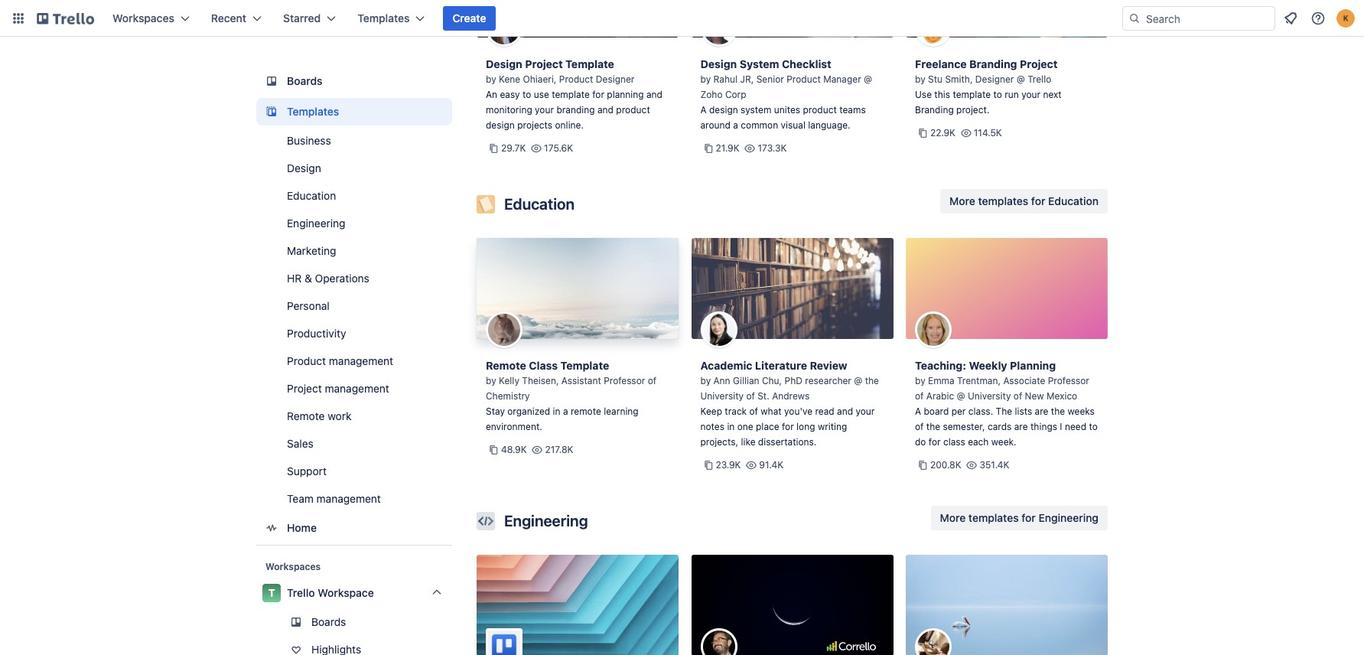 Task type: locate. For each thing, give the bounding box(es) containing it.
engineering link
[[256, 211, 452, 236]]

teaching: weekly planning by emma trentman, associate professor of arabic @ university of new mexico a board per class. the lists are the weeks of the semester, cards are things i need to do for class each week.
[[916, 359, 1098, 448]]

0 vertical spatial a
[[734, 119, 739, 131]]

@
[[864, 73, 873, 85], [1017, 73, 1026, 85], [854, 375, 863, 387], [957, 390, 966, 402]]

0 horizontal spatial product
[[287, 354, 326, 367]]

template inside the remote class template by kelly theisen, assistant professor of chemistry stay organized in a remote learning environment.
[[561, 359, 610, 372]]

design inside design project template by kene ohiaeri, product designer an easy to use template for planning and monitoring your branding and product design projects online.
[[486, 57, 523, 70]]

template inside design project template by kene ohiaeri, product designer an easy to use template for planning and monitoring your branding and product design projects online.
[[566, 57, 615, 70]]

by left emma at the right bottom
[[916, 375, 926, 387]]

education icon image
[[477, 195, 495, 214]]

to inside freelance branding project by stu smith, designer @ trello use this template to run your next branding project.
[[994, 89, 1003, 100]]

in left one
[[727, 421, 735, 432]]

and up the writing
[[837, 406, 854, 417]]

2 vertical spatial and
[[837, 406, 854, 417]]

class.
[[969, 406, 994, 417]]

hr & operations
[[287, 272, 370, 285]]

1 horizontal spatial are
[[1035, 406, 1049, 417]]

are up things
[[1035, 406, 1049, 417]]

your right read at bottom right
[[856, 406, 875, 417]]

1 vertical spatial remote
[[287, 410, 325, 423]]

2 horizontal spatial to
[[1090, 421, 1098, 432]]

1 vertical spatial branding
[[916, 104, 954, 116]]

@ up run
[[1017, 73, 1026, 85]]

more inside button
[[940, 511, 966, 524]]

product up language.
[[803, 104, 837, 116]]

a left remote
[[563, 406, 568, 417]]

project up ohiaeri,
[[525, 57, 563, 70]]

your right run
[[1022, 89, 1041, 100]]

351.4k
[[980, 459, 1010, 471]]

200.8k
[[931, 459, 962, 471]]

more inside button
[[950, 194, 976, 207]]

emma
[[929, 375, 955, 387]]

0 horizontal spatial education
[[287, 189, 336, 202]]

1 horizontal spatial product
[[559, 73, 594, 85]]

2 vertical spatial the
[[927, 421, 941, 432]]

more
[[950, 194, 976, 207], [940, 511, 966, 524]]

a inside teaching: weekly planning by emma trentman, associate professor of arabic @ university of new mexico a board per class. the lists are the weeks of the semester, cards are things i need to do for class each week.
[[916, 406, 922, 417]]

by left ann
[[701, 375, 711, 387]]

do
[[916, 436, 927, 448]]

@ right manager
[[864, 73, 873, 85]]

1 horizontal spatial template
[[953, 89, 991, 100]]

common
[[741, 119, 779, 131]]

1 horizontal spatial remote
[[486, 359, 527, 372]]

project up remote work
[[287, 382, 322, 395]]

template up project.
[[953, 89, 991, 100]]

0 horizontal spatial remote
[[287, 410, 325, 423]]

unites
[[774, 104, 801, 116]]

@ inside academic literature review by ann gillian chu, phd researcher @ the university of st. andrews keep track of what you've read and your notes in one place for long writing projects, like dissertations.
[[854, 375, 863, 387]]

by left kelly
[[486, 375, 497, 387]]

for inside button
[[1032, 194, 1046, 207]]

@ inside teaching: weekly planning by emma trentman, associate professor of arabic @ university of new mexico a board per class. the lists are the weeks of the semester, cards are things i need to do for class each week.
[[957, 390, 966, 402]]

branding down the this
[[916, 104, 954, 116]]

1 horizontal spatial templates
[[358, 11, 410, 24]]

by up zoho
[[701, 73, 711, 85]]

1 horizontal spatial designer
[[976, 73, 1015, 85]]

templates
[[979, 194, 1029, 207], [969, 511, 1019, 524]]

0 vertical spatial are
[[1035, 406, 1049, 417]]

by for design system checklist
[[701, 73, 711, 85]]

to left run
[[994, 89, 1003, 100]]

project up next
[[1020, 57, 1058, 70]]

university inside academic literature review by ann gillian chu, phd researcher @ the university of st. andrews keep track of what you've read and your notes in one place for long writing projects, like dissertations.
[[701, 390, 744, 402]]

designer up run
[[976, 73, 1015, 85]]

a
[[701, 104, 707, 116], [916, 406, 922, 417]]

2 vertical spatial management
[[317, 492, 381, 505]]

2 boards link from the top
[[256, 610, 452, 635]]

0 horizontal spatial product
[[616, 104, 650, 116]]

per
[[952, 406, 966, 417]]

0 horizontal spatial templates
[[287, 105, 339, 118]]

template
[[566, 57, 615, 70], [561, 359, 610, 372]]

0 horizontal spatial engineering
[[287, 217, 346, 230]]

to inside teaching: weekly planning by emma trentman, associate professor of arabic @ university of new mexico a board per class. the lists are the weeks of the semester, cards are things i need to do for class each week.
[[1090, 421, 1098, 432]]

0 vertical spatial templates
[[979, 194, 1029, 207]]

0 horizontal spatial to
[[523, 89, 531, 100]]

each
[[968, 436, 989, 448]]

2 horizontal spatial and
[[837, 406, 854, 417]]

template down the kene ohiaeri, product designer image
[[566, 57, 615, 70]]

product up branding
[[559, 73, 594, 85]]

0 vertical spatial the
[[865, 375, 879, 387]]

system
[[740, 57, 780, 70]]

by inside the remote class template by kelly theisen, assistant professor of chemistry stay organized in a remote learning environment.
[[486, 375, 497, 387]]

monitoring
[[486, 104, 533, 116]]

the down the board
[[927, 421, 941, 432]]

product down planning
[[616, 104, 650, 116]]

use
[[534, 89, 549, 100]]

0 horizontal spatial are
[[1015, 421, 1029, 432]]

search image
[[1129, 12, 1141, 24]]

2 designer from the left
[[976, 73, 1015, 85]]

stu smith, designer @ trello image
[[916, 10, 1099, 47]]

in right organized
[[553, 406, 561, 417]]

product inside the design system checklist by rahul jr, senior product manager @ zoho corp a design system unites product teams around a common visual language.
[[787, 73, 821, 85]]

rahul jr, senior product manager @ zoho corp image
[[701, 10, 884, 47]]

more down 200.8k
[[940, 511, 966, 524]]

design
[[486, 57, 523, 70], [701, 57, 737, 70], [287, 162, 321, 175]]

more for education
[[950, 194, 976, 207]]

1 vertical spatial trello
[[287, 586, 315, 599]]

trello engineering team image
[[486, 628, 523, 655]]

1 horizontal spatial the
[[927, 421, 941, 432]]

templates down 351.4k
[[969, 511, 1019, 524]]

@ inside the design system checklist by rahul jr, senior product manager @ zoho corp a design system unites product teams around a common visual language.
[[864, 73, 873, 85]]

0 vertical spatial template
[[566, 57, 615, 70]]

2 professor from the left
[[1048, 375, 1090, 387]]

the
[[996, 406, 1013, 417]]

0 horizontal spatial template
[[552, 89, 590, 100]]

1 university from the left
[[701, 390, 744, 402]]

designer up planning
[[596, 73, 635, 85]]

templates up the 'business'
[[287, 105, 339, 118]]

1 horizontal spatial product
[[803, 104, 837, 116]]

@ up per
[[957, 390, 966, 402]]

emma trentman, associate professor of arabic @ university of new mexico image
[[916, 312, 952, 348]]

productivity
[[287, 327, 346, 340]]

product
[[559, 73, 594, 85], [787, 73, 821, 85], [287, 354, 326, 367]]

2 university from the left
[[968, 390, 1012, 402]]

design down the 'business'
[[287, 162, 321, 175]]

1 vertical spatial and
[[598, 104, 614, 116]]

track
[[725, 406, 747, 417]]

system
[[741, 104, 772, 116]]

and down planning
[[598, 104, 614, 116]]

your inside design project template by kene ohiaeri, product designer an easy to use template for planning and monitoring your branding and product design projects online.
[[535, 104, 554, 116]]

1 horizontal spatial university
[[968, 390, 1012, 402]]

management down support link at left bottom
[[317, 492, 381, 505]]

cards
[[988, 421, 1012, 432]]

1 vertical spatial in
[[727, 421, 735, 432]]

design for design system checklist
[[701, 57, 737, 70]]

by for teaching: weekly planning
[[916, 375, 926, 387]]

academic literature review by ann gillian chu, phd researcher @ the university of st. andrews keep track of what you've read and your notes in one place for long writing projects, like dissertations.
[[701, 359, 879, 448]]

0 vertical spatial design
[[710, 104, 738, 116]]

1 horizontal spatial workspaces
[[266, 561, 321, 573]]

product inside design project template by kene ohiaeri, product designer an easy to use template for planning and monitoring your branding and product design projects online.
[[616, 104, 650, 116]]

1 horizontal spatial your
[[856, 406, 875, 417]]

templates
[[358, 11, 410, 24], [287, 105, 339, 118]]

0 vertical spatial your
[[1022, 89, 1041, 100]]

0 vertical spatial management
[[329, 354, 394, 367]]

boards right board icon in the left top of the page
[[287, 74, 323, 87]]

of left arabic at the bottom of page
[[916, 390, 924, 402]]

0 horizontal spatial design
[[486, 119, 515, 131]]

0 horizontal spatial university
[[701, 390, 744, 402]]

0 vertical spatial a
[[701, 104, 707, 116]]

professor inside teaching: weekly planning by emma trentman, associate professor of arabic @ university of new mexico a board per class. the lists are the weeks of the semester, cards are things i need to do for class each week.
[[1048, 375, 1090, 387]]

@ right researcher
[[854, 375, 863, 387]]

2 template from the left
[[953, 89, 991, 100]]

product
[[616, 104, 650, 116], [803, 104, 837, 116]]

1 vertical spatial workspaces
[[266, 561, 321, 573]]

trello up next
[[1028, 73, 1052, 85]]

your down use
[[535, 104, 554, 116]]

boards link down workspace in the left bottom of the page
[[256, 610, 452, 635]]

productivity link
[[256, 321, 452, 346]]

this
[[935, 89, 951, 100]]

the
[[865, 375, 879, 387], [1052, 406, 1066, 417], [927, 421, 941, 432]]

by for freelance branding project
[[916, 73, 926, 85]]

by inside teaching: weekly planning by emma trentman, associate professor of arabic @ university of new mexico a board per class. the lists are the weeks of the semester, cards are things i need to do for class each week.
[[916, 375, 926, 387]]

templates button
[[349, 6, 434, 31]]

boards down 'trello workspace'
[[312, 615, 346, 628]]

and right planning
[[647, 89, 663, 100]]

assistant
[[562, 375, 602, 387]]

professor up "learning"
[[604, 375, 646, 387]]

templates right starred popup button
[[358, 11, 410, 24]]

project inside freelance branding project by stu smith, designer @ trello use this template to run your next branding project.
[[1020, 57, 1058, 70]]

2 horizontal spatial education
[[1049, 194, 1099, 207]]

by inside design project template by kene ohiaeri, product designer an easy to use template for planning and monitoring your branding and product design projects online.
[[486, 73, 497, 85]]

professor up mexico
[[1048, 375, 1090, 387]]

design project template by kene ohiaeri, product designer an easy to use template for planning and monitoring your branding and product design projects online.
[[486, 57, 663, 131]]

team management
[[287, 492, 381, 505]]

1 horizontal spatial branding
[[970, 57, 1018, 70]]

engineering inside button
[[1039, 511, 1099, 524]]

around
[[701, 119, 731, 131]]

0 horizontal spatial trello
[[287, 586, 315, 599]]

1 vertical spatial more
[[940, 511, 966, 524]]

1 product from the left
[[616, 104, 650, 116]]

week.
[[992, 436, 1017, 448]]

1 vertical spatial templates
[[969, 511, 1019, 524]]

design inside design project template by kene ohiaeri, product designer an easy to use template for planning and monitoring your branding and product design projects online.
[[486, 119, 515, 131]]

0 vertical spatial more
[[950, 194, 976, 207]]

more templates for engineering button
[[931, 506, 1108, 530]]

robin warren, founder of cherry wood software image
[[701, 628, 738, 655]]

kene
[[499, 73, 521, 85]]

trello right t
[[287, 586, 315, 599]]

template for design project template
[[566, 57, 615, 70]]

0 vertical spatial templates
[[358, 11, 410, 24]]

a right around
[[734, 119, 739, 131]]

0 horizontal spatial a
[[701, 104, 707, 116]]

to left use
[[523, 89, 531, 100]]

by inside the design system checklist by rahul jr, senior product manager @ zoho corp a design system unites product teams around a common visual language.
[[701, 73, 711, 85]]

are down lists
[[1015, 421, 1029, 432]]

designer inside freelance branding project by stu smith, designer @ trello use this template to run your next branding project.
[[976, 73, 1015, 85]]

remote inside the remote class template by kelly theisen, assistant professor of chemistry stay organized in a remote learning environment.
[[486, 359, 527, 372]]

1 vertical spatial a
[[916, 406, 922, 417]]

0 vertical spatial and
[[647, 89, 663, 100]]

in
[[553, 406, 561, 417], [727, 421, 735, 432]]

hr & operations link
[[256, 266, 452, 291]]

by left stu
[[916, 73, 926, 85]]

2 product from the left
[[803, 104, 837, 116]]

1 vertical spatial boards link
[[256, 610, 452, 635]]

recent
[[211, 11, 247, 24]]

to inside design project template by kene ohiaeri, product designer an easy to use template for planning and monitoring your branding and product design projects online.
[[523, 89, 531, 100]]

for inside academic literature review by ann gillian chu, phd researcher @ the university of st. andrews keep track of what you've read and your notes in one place for long writing projects, like dissertations.
[[782, 421, 794, 432]]

for inside button
[[1022, 511, 1036, 524]]

by up an
[[486, 73, 497, 85]]

what
[[761, 406, 782, 417]]

literature
[[755, 359, 808, 372]]

remote work
[[287, 410, 352, 423]]

0 horizontal spatial your
[[535, 104, 554, 116]]

0 vertical spatial trello
[[1028, 73, 1052, 85]]

0 vertical spatial workspaces
[[113, 11, 174, 24]]

remote up kelly
[[486, 359, 527, 372]]

1 vertical spatial boards
[[312, 615, 346, 628]]

by inside academic literature review by ann gillian chu, phd researcher @ the university of st. andrews keep track of what you've read and your notes in one place for long writing projects, like dissertations.
[[701, 375, 711, 387]]

1 horizontal spatial a
[[916, 406, 922, 417]]

starred button
[[274, 6, 345, 31]]

primary element
[[0, 0, 1365, 37]]

product down checklist on the right
[[787, 73, 821, 85]]

remote up sales
[[287, 410, 325, 423]]

product down productivity
[[287, 354, 326, 367]]

for inside design project template by kene ohiaeri, product designer an easy to use template for planning and monitoring your branding and product design projects online.
[[593, 89, 605, 100]]

templates inside more templates for education button
[[979, 194, 1029, 207]]

product management
[[287, 354, 394, 367]]

1 designer from the left
[[596, 73, 635, 85]]

management
[[329, 354, 394, 367], [325, 382, 389, 395], [317, 492, 381, 505]]

1 horizontal spatial professor
[[1048, 375, 1090, 387]]

design down monitoring
[[486, 119, 515, 131]]

education inside education link
[[287, 189, 336, 202]]

t
[[268, 586, 275, 599]]

read
[[816, 406, 835, 417]]

place
[[756, 421, 780, 432]]

114.5k
[[974, 127, 1003, 139]]

design up kene
[[486, 57, 523, 70]]

need
[[1065, 421, 1087, 432]]

templates down 114.5k
[[979, 194, 1029, 207]]

university down ann
[[701, 390, 744, 402]]

2 horizontal spatial your
[[1022, 89, 1041, 100]]

0 vertical spatial boards link
[[256, 67, 452, 95]]

0 horizontal spatial the
[[865, 375, 879, 387]]

template up assistant
[[561, 359, 610, 372]]

1 professor from the left
[[604, 375, 646, 387]]

0 horizontal spatial and
[[598, 104, 614, 116]]

template up branding
[[552, 89, 590, 100]]

university
[[701, 390, 744, 402], [968, 390, 1012, 402]]

trello
[[1028, 73, 1052, 85], [287, 586, 315, 599]]

design up rahul at the top right
[[701, 57, 737, 70]]

1 vertical spatial a
[[563, 406, 568, 417]]

1 horizontal spatial to
[[994, 89, 1003, 100]]

by for design project template
[[486, 73, 497, 85]]

a left the board
[[916, 406, 922, 417]]

2 horizontal spatial project
[[1020, 57, 1058, 70]]

&
[[305, 272, 312, 285]]

trello inside freelance branding project by stu smith, designer @ trello use this template to run your next branding project.
[[1028, 73, 1052, 85]]

back to home image
[[37, 6, 94, 31]]

branding up run
[[970, 57, 1018, 70]]

product management link
[[256, 349, 452, 374]]

the right researcher
[[865, 375, 879, 387]]

branding
[[557, 104, 595, 116]]

engineering icon image
[[477, 512, 495, 530]]

engineering
[[287, 217, 346, 230], [1039, 511, 1099, 524], [504, 512, 588, 530]]

2 horizontal spatial the
[[1052, 406, 1066, 417]]

design up around
[[710, 104, 738, 116]]

academic
[[701, 359, 753, 372]]

and
[[647, 89, 663, 100], [598, 104, 614, 116], [837, 406, 854, 417]]

a down zoho
[[701, 104, 707, 116]]

remote for remote class template by kelly theisen, assistant professor of chemistry stay organized in a remote learning environment.
[[486, 359, 527, 372]]

your inside academic literature review by ann gillian chu, phd researcher @ the university of st. andrews keep track of what you've read and your notes in one place for long writing projects, like dissertations.
[[856, 406, 875, 417]]

1 horizontal spatial project
[[525, 57, 563, 70]]

university inside teaching: weekly planning by emma trentman, associate professor of arabic @ university of new mexico a board per class. the lists are the weeks of the semester, cards are things i need to do for class each week.
[[968, 390, 1012, 402]]

0 horizontal spatial designer
[[596, 73, 635, 85]]

1 horizontal spatial design
[[710, 104, 738, 116]]

university for academic
[[701, 390, 744, 402]]

home
[[287, 521, 317, 534]]

to right need
[[1090, 421, 1098, 432]]

environment.
[[486, 421, 543, 432]]

theisen,
[[522, 375, 559, 387]]

1 vertical spatial your
[[535, 104, 554, 116]]

0 horizontal spatial workspaces
[[113, 11, 174, 24]]

design inside the design system checklist by rahul jr, senior product manager @ zoho corp a design system unites product teams around a common visual language.
[[701, 57, 737, 70]]

one
[[738, 421, 754, 432]]

2 horizontal spatial design
[[701, 57, 737, 70]]

management for team management
[[317, 492, 381, 505]]

0 notifications image
[[1282, 9, 1301, 28]]

1 template from the left
[[552, 89, 590, 100]]

management down productivity link
[[329, 354, 394, 367]]

university up class.
[[968, 390, 1012, 402]]

design system checklist by rahul jr, senior product manager @ zoho corp a design system unites product teams around a common visual language.
[[701, 57, 873, 131]]

0 horizontal spatial a
[[563, 406, 568, 417]]

management for project management
[[325, 382, 389, 395]]

of up do
[[916, 421, 924, 432]]

senior
[[757, 73, 784, 85]]

management down product management link
[[325, 382, 389, 395]]

1 horizontal spatial design
[[486, 57, 523, 70]]

by inside freelance branding project by stu smith, designer @ trello use this template to run your next branding project.
[[916, 73, 926, 85]]

marketing
[[287, 244, 336, 257]]

templates inside the "more templates for engineering" button
[[969, 511, 1019, 524]]

1 horizontal spatial trello
[[1028, 73, 1052, 85]]

the inside academic literature review by ann gillian chu, phd researcher @ the university of st. andrews keep track of what you've read and your notes in one place for long writing projects, like dissertations.
[[865, 375, 879, 387]]

class
[[529, 359, 558, 372]]

teams
[[840, 104, 866, 116]]

more down 22.9k
[[950, 194, 976, 207]]

workspace
[[318, 586, 374, 599]]

semester,
[[943, 421, 986, 432]]

0 horizontal spatial branding
[[916, 104, 954, 116]]

trentman,
[[958, 375, 1001, 387]]

professor inside the remote class template by kelly theisen, assistant professor of chemistry stay organized in a remote learning environment.
[[604, 375, 646, 387]]

1 vertical spatial design
[[486, 119, 515, 131]]

2 vertical spatial your
[[856, 406, 875, 417]]

0 horizontal spatial in
[[553, 406, 561, 417]]

1 boards link from the top
[[256, 67, 452, 95]]

1 horizontal spatial a
[[734, 119, 739, 131]]

product inside the design system checklist by rahul jr, senior product manager @ zoho corp a design system unites product teams around a common visual language.
[[803, 104, 837, 116]]

2 horizontal spatial engineering
[[1039, 511, 1099, 524]]

0 horizontal spatial professor
[[604, 375, 646, 387]]

workspaces
[[113, 11, 174, 24], [266, 561, 321, 573]]

1 vertical spatial template
[[561, 359, 610, 372]]

kelly
[[499, 375, 520, 387]]

the up i
[[1052, 406, 1066, 417]]

2 horizontal spatial product
[[787, 73, 821, 85]]

engineering inside 'link'
[[287, 217, 346, 230]]

boards link up templates link
[[256, 67, 452, 95]]

board image
[[263, 72, 281, 90]]

of left ann
[[648, 375, 657, 387]]

professor for template
[[604, 375, 646, 387]]

1 horizontal spatial and
[[647, 89, 663, 100]]

1 vertical spatial management
[[325, 382, 389, 395]]

0 vertical spatial remote
[[486, 359, 527, 372]]

0 vertical spatial in
[[553, 406, 561, 417]]

1 horizontal spatial in
[[727, 421, 735, 432]]

new
[[1025, 390, 1045, 402]]



Task type: vqa. For each thing, say whether or not it's contained in the screenshot.
Workspaces inside popup button
yes



Task type: describe. For each thing, give the bounding box(es) containing it.
ann gillian chu, phd researcher @ the university of st. andrews image
[[701, 312, 738, 348]]

keep
[[701, 406, 723, 417]]

education inside more templates for education button
[[1049, 194, 1099, 207]]

trello workspace
[[287, 586, 374, 599]]

visual
[[781, 119, 806, 131]]

a inside the remote class template by kelly theisen, assistant professor of chemistry stay organized in a remote learning environment.
[[563, 406, 568, 417]]

of inside the remote class template by kelly theisen, assistant professor of chemistry stay organized in a remote learning environment.
[[648, 375, 657, 387]]

template board image
[[263, 103, 281, 121]]

0 horizontal spatial project
[[287, 382, 322, 395]]

1 horizontal spatial education
[[504, 195, 575, 213]]

design for design project template
[[486, 57, 523, 70]]

freelance branding project by stu smith, designer @ trello use this template to run your next branding project.
[[916, 57, 1062, 116]]

product inside design project template by kene ohiaeri, product designer an easy to use template for planning and monitoring your branding and product design projects online.
[[559, 73, 594, 85]]

of up lists
[[1014, 390, 1023, 402]]

stu
[[929, 73, 943, 85]]

more templates for education button
[[941, 189, 1108, 214]]

22.9k
[[931, 127, 956, 139]]

Search field
[[1141, 7, 1275, 30]]

0 horizontal spatial design
[[287, 162, 321, 175]]

in inside academic literature review by ann gillian chu, phd researcher @ the university of st. andrews keep track of what you've read and your notes in one place for long writing projects, like dissertations.
[[727, 421, 735, 432]]

learning
[[604, 406, 639, 417]]

chemistry
[[486, 390, 530, 402]]

of left 'st.'
[[747, 390, 755, 402]]

rahul
[[714, 73, 738, 85]]

your inside freelance branding project by stu smith, designer @ trello use this template to run your next branding project.
[[1022, 89, 1041, 100]]

dissertations.
[[758, 436, 817, 448]]

sales
[[287, 437, 314, 450]]

i
[[1060, 421, 1063, 432]]

1 horizontal spatial engineering
[[504, 512, 588, 530]]

1 vertical spatial the
[[1052, 406, 1066, 417]]

support
[[287, 465, 327, 478]]

design link
[[256, 156, 452, 181]]

@ inside freelance branding project by stu smith, designer @ trello use this template to run your next branding project.
[[1017, 73, 1026, 85]]

planning
[[607, 89, 644, 100]]

designer inside design project template by kene ohiaeri, product designer an easy to use template for planning and monitoring your branding and product design projects online.
[[596, 73, 635, 85]]

more templates for education
[[950, 194, 1099, 207]]

1 vertical spatial templates
[[287, 105, 339, 118]]

48.9k
[[501, 444, 527, 455]]

for inside teaching: weekly planning by emma trentman, associate professor of arabic @ university of new mexico a board per class. the lists are the weeks of the semester, cards are things i need to do for class each week.
[[929, 436, 941, 448]]

sales link
[[256, 432, 452, 456]]

project inside design project template by kene ohiaeri, product designer an easy to use template for planning and monitoring your branding and product design projects online.
[[525, 57, 563, 70]]

arabic
[[927, 390, 955, 402]]

hr
[[287, 272, 302, 285]]

template inside design project template by kene ohiaeri, product designer an easy to use template for planning and monitoring your branding and product design projects online.
[[552, 89, 590, 100]]

by for academic literature review
[[701, 375, 711, 387]]

run
[[1005, 89, 1019, 100]]

design inside the design system checklist by rahul jr, senior product manager @ zoho corp a design system unites product teams around a common visual language.
[[710, 104, 738, 116]]

chu,
[[762, 375, 782, 387]]

templates for engineering
[[969, 511, 1019, 524]]

mexico
[[1047, 390, 1078, 402]]

corp
[[726, 89, 747, 100]]

more for engineering
[[940, 511, 966, 524]]

researcher
[[806, 375, 852, 387]]

create
[[453, 11, 486, 24]]

and inside academic literature review by ann gillian chu, phd researcher @ the university of st. andrews keep track of what you've read and your notes in one place for long writing projects, like dissertations.
[[837, 406, 854, 417]]

like
[[741, 436, 756, 448]]

templates inside popup button
[[358, 11, 410, 24]]

professor for planning
[[1048, 375, 1090, 387]]

0 vertical spatial branding
[[970, 57, 1018, 70]]

use
[[916, 89, 932, 100]]

zoho
[[701, 89, 723, 100]]

template inside freelance branding project by stu smith, designer @ trello use this template to run your next branding project.
[[953, 89, 991, 100]]

91.4k
[[760, 459, 784, 471]]

associate
[[1004, 375, 1046, 387]]

ilyas farawe, cto @ techbarn image
[[916, 628, 952, 655]]

kelly theisen, assistant professor of chemistry image
[[486, 312, 523, 348]]

workspaces inside dropdown button
[[113, 11, 174, 24]]

manager
[[824, 73, 862, 85]]

of left what
[[750, 406, 759, 417]]

home image
[[263, 519, 281, 537]]

things
[[1031, 421, 1058, 432]]

weeks
[[1068, 406, 1095, 417]]

project.
[[957, 104, 990, 116]]

173.3k
[[758, 142, 787, 154]]

gillian
[[733, 375, 760, 387]]

phd
[[785, 375, 803, 387]]

23.9k
[[716, 459, 741, 471]]

217.8k
[[545, 444, 574, 455]]

a inside the design system checklist by rahul jr, senior product manager @ zoho corp a design system unites product teams around a common visual language.
[[734, 119, 739, 131]]

kene ohiaeri, product designer image
[[486, 10, 670, 47]]

29.7k
[[501, 142, 526, 154]]

home link
[[256, 514, 452, 542]]

a inside the design system checklist by rahul jr, senior product manager @ zoho corp a design system unites product teams around a common visual language.
[[701, 104, 707, 116]]

notes
[[701, 421, 725, 432]]

project management link
[[256, 377, 452, 401]]

in inside the remote class template by kelly theisen, assistant professor of chemistry stay organized in a remote learning environment.
[[553, 406, 561, 417]]

workspaces button
[[103, 6, 199, 31]]

remote class template by kelly theisen, assistant professor of chemistry stay organized in a remote learning environment.
[[486, 359, 657, 432]]

st.
[[758, 390, 770, 402]]

team
[[287, 492, 314, 505]]

lists
[[1015, 406, 1033, 417]]

kendallparks02 (kendallparks02) image
[[1337, 9, 1356, 28]]

remote work link
[[256, 404, 452, 429]]

freelance
[[916, 57, 967, 70]]

1 vertical spatial are
[[1015, 421, 1029, 432]]

easy
[[500, 89, 520, 100]]

ann
[[714, 375, 731, 387]]

projects
[[518, 119, 553, 131]]

templates for education
[[979, 194, 1029, 207]]

create button
[[444, 6, 496, 31]]

management for product management
[[329, 354, 394, 367]]

team management link
[[256, 487, 452, 511]]

by for remote class template
[[486, 375, 497, 387]]

university for teaching:
[[968, 390, 1012, 402]]

an
[[486, 89, 498, 100]]

planning
[[1011, 359, 1056, 372]]

0 vertical spatial boards
[[287, 74, 323, 87]]

open information menu image
[[1311, 11, 1327, 26]]

template for remote class template
[[561, 359, 610, 372]]

next
[[1044, 89, 1062, 100]]

21.9k
[[716, 142, 740, 154]]

stay
[[486, 406, 505, 417]]

recent button
[[202, 6, 271, 31]]

remote
[[571, 406, 602, 417]]

andrews
[[772, 390, 810, 402]]

175.6k
[[544, 142, 573, 154]]

templates link
[[256, 98, 452, 126]]

remote for remote work
[[287, 410, 325, 423]]

teaching:
[[916, 359, 967, 372]]



